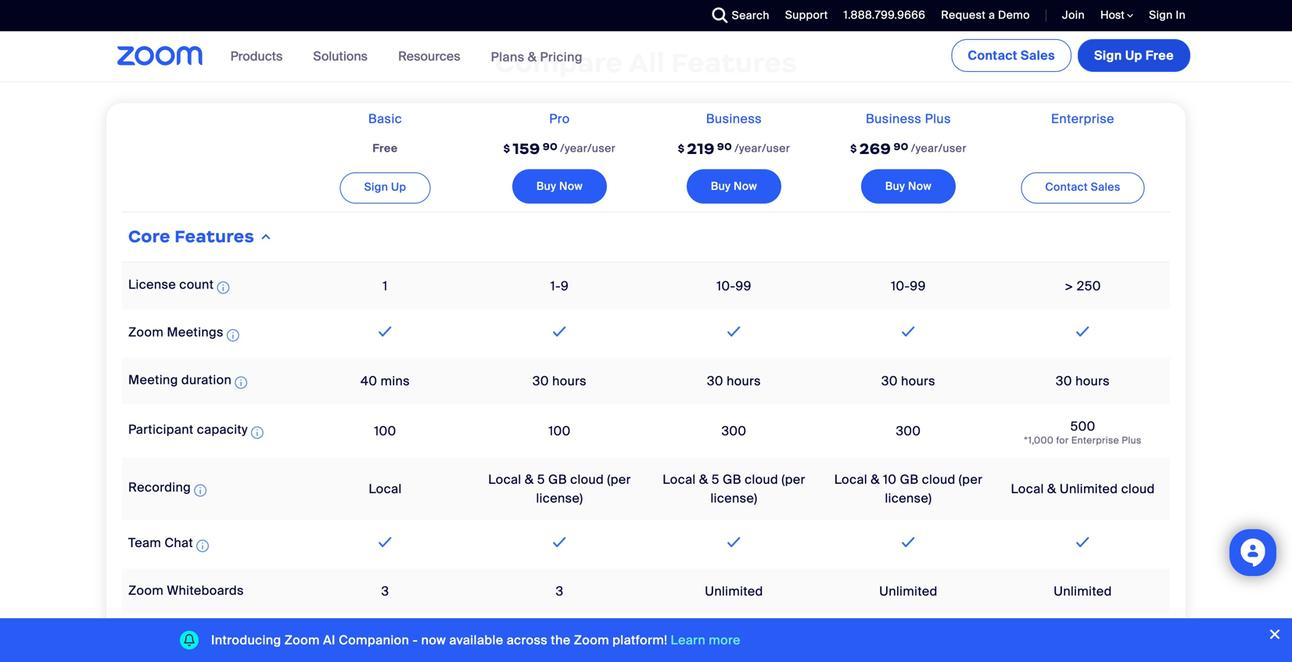 Task type: locate. For each thing, give the bounding box(es) containing it.
for right *1,000
[[1057, 435, 1069, 447]]

for left the on the bottom of the page
[[492, 648, 509, 663]]

1 horizontal spatial 99
[[910, 278, 926, 295]]

count
[[179, 277, 214, 293]]

5
[[537, 472, 545, 488], [712, 472, 720, 488]]

2 buy now link from the left
[[687, 170, 782, 204]]

$ left "269"
[[851, 143, 857, 155]]

(terms right learn
[[724, 648, 762, 663]]

0 horizontal spatial 10-99
[[717, 278, 752, 295]]

enterprise
[[1052, 111, 1115, 127], [1072, 435, 1120, 447]]

90 inside $ 159 90 /year/user
[[543, 141, 558, 153]]

join link
[[1051, 0, 1089, 31], [1063, 8, 1085, 22]]

3 buy now from the left
[[886, 179, 932, 194]]

now down $ 219 90 /year/user in the top right of the page
[[734, 179, 758, 194]]

0 horizontal spatial business
[[706, 111, 762, 127]]

0 horizontal spatial 300
[[722, 423, 747, 440]]

1 vertical spatial contact
[[1046, 180, 1088, 195]]

3 now from the left
[[908, 179, 932, 194]]

license count
[[128, 277, 214, 293]]

300
[[722, 423, 747, 440], [896, 423, 921, 440]]

1 300 from the left
[[722, 423, 747, 440]]

meeting
[[128, 372, 178, 388]]

1 horizontal spatial (per
[[782, 472, 806, 488]]

0 vertical spatial contact sales
[[968, 47, 1056, 64]]

/year/user for 269
[[911, 141, 967, 156]]

0 horizontal spatial sign
[[364, 180, 388, 195]]

4 30 from the left
[[1056, 373, 1073, 390]]

plus right 500
[[1122, 435, 1142, 447]]

1 buy now from the left
[[537, 179, 583, 194]]

buy now link
[[512, 170, 607, 204], [687, 170, 782, 204], [861, 170, 956, 204]]

1 horizontal spatial business
[[866, 111, 922, 127]]

2 $ from the left
[[678, 143, 685, 155]]

free
[[1146, 47, 1174, 64], [373, 141, 398, 156], [482, 629, 509, 646], [656, 629, 683, 646]]

business for business
[[706, 111, 762, 127]]

duration
[[181, 372, 232, 388]]

sign down host
[[1095, 47, 1123, 64]]

1 horizontal spatial plus
[[1122, 435, 1142, 447]]

zoom whiteboards
[[128, 583, 244, 599]]

500 *1,000 for enterprise plus
[[1025, 419, 1142, 447]]

compare all features
[[495, 46, 798, 80]]

host
[[1101, 8, 1128, 22]]

2 horizontal spatial now
[[908, 179, 932, 194]]

banner
[[99, 31, 1194, 83]]

(terms right across in the left of the page
[[549, 648, 588, 663]]

40 mins
[[361, 373, 410, 390]]

1 30 from the left
[[533, 373, 549, 390]]

now down $ 269 90 /year/user
[[908, 179, 932, 194]]

buy now
[[537, 179, 583, 194], [711, 179, 758, 194], [886, 179, 932, 194]]

1 horizontal spatial 90
[[717, 141, 733, 153]]

2 3 from the left
[[556, 584, 564, 600]]

2 (per from the left
[[782, 472, 806, 488]]

sign down basic
[[364, 180, 388, 195]]

$ inside $ 269 90 /year/user
[[851, 143, 857, 155]]

1 horizontal spatial 100
[[549, 423, 571, 440]]

3 included image from the left
[[898, 533, 919, 552]]

$ inside $ 159 90 /year/user
[[504, 143, 511, 155]]

219
[[687, 139, 715, 159]]

0 horizontal spatial license)
[[536, 491, 583, 507]]

3 buy from the left
[[886, 179, 906, 194]]

(per
[[607, 472, 631, 488], [782, 472, 806, 488], [959, 472, 983, 488]]

0 vertical spatial sign
[[1149, 8, 1173, 22]]

(per inside the local & 10 gb cloud (per license)
[[959, 472, 983, 488]]

local
[[488, 472, 522, 488], [663, 472, 696, 488], [835, 472, 868, 488], [369, 481, 402, 498], [1011, 481, 1044, 498]]

for left more
[[667, 648, 683, 663]]

free right now
[[482, 629, 509, 646]]

business up $ 219 90 /year/user in the top right of the page
[[706, 111, 762, 127]]

apply) right more
[[766, 648, 802, 663]]

features
[[671, 46, 798, 80], [175, 226, 254, 247]]

2 /year/user from the left
[[735, 141, 790, 156]]

1-
[[551, 278, 561, 295]]

request a demo
[[942, 8, 1030, 22]]

1 horizontal spatial local & 5 gb cloud (per license)
[[663, 472, 806, 507]]

3 license) from the left
[[885, 491, 932, 507]]

more
[[709, 633, 741, 649]]

0 horizontal spatial $
[[504, 143, 511, 155]]

2 10- from the left
[[891, 278, 910, 295]]

90
[[543, 141, 558, 153], [717, 141, 733, 153], [894, 141, 909, 153]]

introducing
[[211, 633, 281, 649]]

meetings
[[167, 324, 224, 341]]

2 horizontal spatial gb
[[900, 472, 919, 488]]

$ inside $ 219 90 /year/user
[[678, 143, 685, 155]]

0 horizontal spatial buy
[[537, 179, 557, 194]]

zoom inside "application"
[[128, 324, 164, 341]]

2 horizontal spatial buy now
[[886, 179, 932, 194]]

0 horizontal spatial buy now
[[537, 179, 583, 194]]

1 horizontal spatial contact
[[1046, 180, 1088, 195]]

now for 159
[[559, 179, 583, 194]]

enterprise inside 500 *1,000 for enterprise plus
[[1072, 435, 1120, 447]]

1 90 from the left
[[543, 141, 558, 153]]

up down basic
[[391, 180, 406, 195]]

3 /year/user from the left
[[911, 141, 967, 156]]

2 100 from the left
[[549, 423, 571, 440]]

1 5 from the left
[[537, 472, 545, 488]]

0 horizontal spatial year
[[520, 648, 546, 663]]

3 30 hours from the left
[[882, 373, 936, 390]]

2 business from the left
[[866, 111, 922, 127]]

team chat application
[[128, 535, 212, 556]]

buy now link down $ 219 90 /year/user in the top right of the page
[[687, 170, 782, 204]]

now down $ 159 90 /year/user
[[559, 179, 583, 194]]

1 horizontal spatial apps
[[783, 629, 813, 646]]

1 horizontal spatial 3
[[556, 584, 564, 600]]

zoom logo image
[[117, 46, 203, 66]]

sign in
[[1149, 8, 1186, 22]]

2 horizontal spatial buy
[[886, 179, 906, 194]]

2 90 from the left
[[717, 141, 733, 153]]

$ for 219
[[678, 143, 685, 155]]

2 vertical spatial sign
[[364, 180, 388, 195]]

1 vertical spatial contact sales
[[1046, 180, 1121, 195]]

0 horizontal spatial premium
[[512, 629, 566, 646]]

2 horizontal spatial (per
[[959, 472, 983, 488]]

$
[[504, 143, 511, 155], [678, 143, 685, 155], [851, 143, 857, 155]]

plus up $ 269 90 /year/user
[[925, 111, 951, 127]]

1 vertical spatial sign
[[1095, 47, 1123, 64]]

apps right the on the bottom of the page
[[608, 629, 638, 646]]

zoom meetings application
[[128, 324, 242, 345]]

0 vertical spatial up
[[1126, 47, 1143, 64]]

90 for 219
[[717, 141, 733, 153]]

free inside button
[[1146, 47, 1174, 64]]

0 horizontal spatial 5
[[537, 472, 545, 488]]

included image
[[375, 533, 396, 552], [724, 533, 745, 552], [898, 533, 919, 552], [1073, 533, 1094, 552]]

up down host dropdown button
[[1126, 47, 1143, 64]]

zoom down license
[[128, 324, 164, 341]]

2 license) from the left
[[711, 491, 758, 507]]

1 3 from the left
[[382, 584, 389, 600]]

sign in link
[[1138, 0, 1194, 31], [1149, 8, 1186, 22]]

1 horizontal spatial 300
[[896, 423, 921, 440]]

/year/user down business plus
[[911, 141, 967, 156]]

up inside button
[[1126, 47, 1143, 64]]

3 up companion
[[382, 584, 389, 600]]

apps
[[608, 629, 638, 646], [783, 629, 813, 646]]

sign left in
[[1149, 8, 1173, 22]]

local & 5 gb cloud (per license)
[[488, 472, 631, 507], [663, 472, 806, 507]]

participant capacity image
[[251, 424, 264, 443]]

buy now link down $ 269 90 /year/user
[[861, 170, 956, 204]]

1 vertical spatial enterprise
[[1072, 435, 1120, 447]]

$ left 219
[[678, 143, 685, 155]]

90 inside $ 219 90 /year/user
[[717, 141, 733, 153]]

3 buy now link from the left
[[861, 170, 956, 204]]

1 /year/user from the left
[[560, 141, 616, 156]]

& inside product information navigation
[[528, 49, 537, 65]]

buy down $ 219 90 /year/user in the top right of the page
[[711, 179, 731, 194]]

3
[[382, 584, 389, 600], [556, 584, 564, 600]]

zoom left ai
[[285, 633, 320, 649]]

pricing
[[540, 49, 583, 65]]

business for business plus
[[866, 111, 922, 127]]

1 horizontal spatial /year/user
[[735, 141, 790, 156]]

core features application
[[122, 103, 1171, 663]]

0 horizontal spatial (per
[[607, 472, 631, 488]]

0 horizontal spatial up
[[391, 180, 406, 195]]

1 vertical spatial up
[[391, 180, 406, 195]]

compare
[[495, 46, 623, 80]]

buy
[[537, 179, 557, 194], [711, 179, 731, 194], [886, 179, 906, 194]]

/year/user down pro
[[560, 141, 616, 156]]

2 year from the left
[[695, 648, 721, 663]]

/year/user
[[560, 141, 616, 156], [735, 141, 790, 156], [911, 141, 967, 156]]

0 horizontal spatial now
[[559, 179, 583, 194]]

up
[[1126, 47, 1143, 64], [391, 180, 406, 195]]

1 business from the left
[[706, 111, 762, 127]]

free left more
[[656, 629, 683, 646]]

features inside core features cell
[[175, 226, 254, 247]]

premium right available in the left of the page
[[512, 629, 566, 646]]

whiteboards
[[167, 583, 244, 599]]

gb
[[549, 472, 567, 488], [723, 472, 742, 488], [900, 472, 919, 488]]

/year/user right 219
[[735, 141, 790, 156]]

1 10- from the left
[[717, 278, 736, 295]]

2 horizontal spatial /year/user
[[911, 141, 967, 156]]

/year/user inside $ 269 90 /year/user
[[911, 141, 967, 156]]

solutions
[[313, 48, 368, 65]]

enterprise up the local & unlimited cloud
[[1072, 435, 1120, 447]]

buy now down $ 269 90 /year/user
[[886, 179, 932, 194]]

license count image
[[217, 279, 230, 297]]

1 horizontal spatial free premium zoom apps for 1 year (terms apply)
[[656, 629, 813, 663]]

0 horizontal spatial 10-
[[717, 278, 736, 295]]

2 horizontal spatial 90
[[894, 141, 909, 153]]

sign inside button
[[1095, 47, 1123, 64]]

introducing zoom ai companion - now available across the zoom platform! learn more
[[211, 633, 741, 649]]

90 right 219
[[717, 141, 733, 153]]

1 horizontal spatial apply)
[[766, 648, 802, 663]]

2 buy from the left
[[711, 179, 731, 194]]

zoom left platform! at bottom
[[569, 629, 605, 646]]

free premium zoom apps for 1 year (terms apply)
[[482, 629, 638, 663], [656, 629, 813, 663]]

2 horizontal spatial buy now link
[[861, 170, 956, 204]]

0 vertical spatial plus
[[925, 111, 951, 127]]

1 horizontal spatial 10-99
[[891, 278, 926, 295]]

up inside core features application
[[391, 180, 406, 195]]

0 horizontal spatial buy now link
[[512, 170, 607, 204]]

support
[[786, 8, 828, 22]]

premium right platform! at bottom
[[687, 629, 741, 646]]

recording application
[[128, 480, 210, 500]]

3 90 from the left
[[894, 141, 909, 153]]

year left the on the bottom of the page
[[520, 648, 546, 663]]

plus
[[925, 111, 951, 127], [1122, 435, 1142, 447]]

1 vertical spatial features
[[175, 226, 254, 247]]

apply)
[[591, 648, 627, 663], [766, 648, 802, 663]]

90 right 159
[[543, 141, 558, 153]]

buy down $ 159 90 /year/user
[[537, 179, 557, 194]]

zoom meetings image
[[227, 326, 239, 345]]

core features cell
[[122, 219, 1171, 256]]

30 hours
[[533, 373, 587, 390], [707, 373, 761, 390], [882, 373, 936, 390], [1056, 373, 1110, 390]]

1 horizontal spatial (terms
[[724, 648, 762, 663]]

1 vertical spatial plus
[[1122, 435, 1142, 447]]

platform!
[[613, 633, 668, 649]]

included image
[[375, 322, 396, 341], [549, 322, 570, 341], [724, 322, 745, 341], [898, 322, 919, 341], [1073, 322, 1094, 341], [549, 533, 570, 552]]

2 horizontal spatial license)
[[885, 491, 932, 507]]

0 horizontal spatial 90
[[543, 141, 558, 153]]

zoom
[[128, 324, 164, 341], [128, 583, 164, 599], [569, 629, 605, 646], [744, 629, 779, 646], [285, 633, 320, 649], [574, 633, 610, 649]]

4 hours from the left
[[1076, 373, 1110, 390]]

1 horizontal spatial 10-
[[891, 278, 910, 295]]

recording
[[128, 480, 191, 496]]

1 horizontal spatial up
[[1126, 47, 1143, 64]]

1 99 from the left
[[736, 278, 752, 295]]

1 $ from the left
[[504, 143, 511, 155]]

1 horizontal spatial buy now
[[711, 179, 758, 194]]

1 (terms from the left
[[549, 648, 588, 663]]

0 horizontal spatial plus
[[925, 111, 951, 127]]

buy now down $ 159 90 /year/user
[[537, 179, 583, 194]]

1 horizontal spatial sales
[[1091, 180, 1121, 195]]

2 horizontal spatial sign
[[1149, 8, 1173, 22]]

0 vertical spatial sales
[[1021, 47, 1056, 64]]

30
[[533, 373, 549, 390], [707, 373, 724, 390], [882, 373, 898, 390], [1056, 373, 1073, 390]]

core features
[[128, 226, 254, 247]]

business up $ 269 90 /year/user
[[866, 111, 922, 127]]

0 horizontal spatial free premium zoom apps for 1 year (terms apply)
[[482, 629, 638, 663]]

2 300 from the left
[[896, 423, 921, 440]]

0 vertical spatial contact sales link
[[952, 39, 1072, 72]]

/year/user inside $ 159 90 /year/user
[[560, 141, 616, 156]]

sign
[[1149, 8, 1173, 22], [1095, 47, 1123, 64], [364, 180, 388, 195]]

buy down $ 269 90 /year/user
[[886, 179, 906, 194]]

1 horizontal spatial buy
[[711, 179, 731, 194]]

0 horizontal spatial apply)
[[591, 648, 627, 663]]

apps right more
[[783, 629, 813, 646]]

support link
[[774, 0, 832, 31], [786, 8, 828, 22]]

0 horizontal spatial (terms
[[549, 648, 588, 663]]

sign inside core features application
[[364, 180, 388, 195]]

license
[[128, 277, 176, 293]]

1 horizontal spatial license)
[[711, 491, 758, 507]]

meeting duration application
[[128, 372, 250, 393]]

1 now from the left
[[559, 179, 583, 194]]

features down search button
[[671, 46, 798, 80]]

2 now from the left
[[734, 179, 758, 194]]

1 horizontal spatial gb
[[723, 472, 742, 488]]

1 apps from the left
[[608, 629, 638, 646]]

resources
[[398, 48, 461, 65]]

local & 10 gb cloud (per license)
[[835, 472, 983, 507]]

1 vertical spatial sales
[[1091, 180, 1121, 195]]

basic
[[368, 111, 402, 127]]

90 inside $ 269 90 /year/user
[[894, 141, 909, 153]]

cell
[[822, 614, 996, 663], [996, 614, 1171, 663], [298, 630, 473, 663]]

sign for sign in
[[1149, 8, 1173, 22]]

year right platform! at bottom
[[695, 648, 721, 663]]

2 buy now from the left
[[711, 179, 758, 194]]

> 250
[[1065, 278, 1101, 295]]

buy now for 269
[[886, 179, 932, 194]]

0 horizontal spatial sales
[[1021, 47, 1056, 64]]

contact inside meetings navigation
[[968, 47, 1018, 64]]

1 buy now link from the left
[[512, 170, 607, 204]]

2 apps from the left
[[783, 629, 813, 646]]

1 horizontal spatial $
[[678, 143, 685, 155]]

0 horizontal spatial /year/user
[[560, 141, 616, 156]]

0 horizontal spatial gb
[[549, 472, 567, 488]]

business plus
[[866, 111, 951, 127]]

1 (per from the left
[[607, 472, 631, 488]]

>
[[1065, 278, 1074, 295]]

enterprise down meetings navigation
[[1052, 111, 1115, 127]]

apply) right the on the bottom of the page
[[591, 648, 627, 663]]

0 vertical spatial contact
[[968, 47, 1018, 64]]

3 (per from the left
[[959, 472, 983, 488]]

3 up the on the bottom of the page
[[556, 584, 564, 600]]

cloud
[[571, 472, 604, 488], [745, 472, 779, 488], [922, 472, 956, 488], [1122, 481, 1155, 498]]

0 horizontal spatial for
[[492, 648, 509, 663]]

year
[[520, 648, 546, 663], [695, 648, 721, 663]]

contact sales
[[968, 47, 1056, 64], [1046, 180, 1121, 195]]

2 horizontal spatial $
[[851, 143, 857, 155]]

features up 'count'
[[175, 226, 254, 247]]

1 buy from the left
[[537, 179, 557, 194]]

1 30 hours from the left
[[533, 373, 587, 390]]

0 horizontal spatial contact
[[968, 47, 1018, 64]]

1 horizontal spatial sign
[[1095, 47, 1123, 64]]

(terms
[[549, 648, 588, 663], [724, 648, 762, 663]]

3 gb from the left
[[900, 472, 919, 488]]

1 horizontal spatial 5
[[712, 472, 720, 488]]

$ left 159
[[504, 143, 511, 155]]

0 horizontal spatial 100
[[374, 423, 396, 440]]

0 horizontal spatial 99
[[736, 278, 752, 295]]

0 horizontal spatial apps
[[608, 629, 638, 646]]

9
[[561, 278, 569, 295]]

90 right "269"
[[894, 141, 909, 153]]

1 horizontal spatial year
[[695, 648, 721, 663]]

$ for 269
[[851, 143, 857, 155]]

0 horizontal spatial local & 5 gb cloud (per license)
[[488, 472, 631, 507]]

license)
[[536, 491, 583, 507], [711, 491, 758, 507], [885, 491, 932, 507]]

3 $ from the left
[[851, 143, 857, 155]]

1 horizontal spatial features
[[671, 46, 798, 80]]

meeting duration image
[[235, 374, 247, 393]]

2 included image from the left
[[724, 533, 745, 552]]

buy now down $ 219 90 /year/user in the top right of the page
[[711, 179, 758, 194]]

/year/user for 159
[[560, 141, 616, 156]]

contact sales link
[[952, 39, 1072, 72], [1021, 173, 1145, 204]]

2 30 hours from the left
[[707, 373, 761, 390]]

1 horizontal spatial premium
[[687, 629, 741, 646]]

2 horizontal spatial for
[[1057, 435, 1069, 447]]

99
[[736, 278, 752, 295], [910, 278, 926, 295]]

free down sign in
[[1146, 47, 1174, 64]]

banner containing contact sales
[[99, 31, 1194, 83]]

90 for 159
[[543, 141, 558, 153]]

0 vertical spatial features
[[671, 46, 798, 80]]

1 horizontal spatial now
[[734, 179, 758, 194]]

0 horizontal spatial 3
[[382, 584, 389, 600]]

join link left host
[[1051, 0, 1089, 31]]

1 horizontal spatial buy now link
[[687, 170, 782, 204]]

0 horizontal spatial features
[[175, 226, 254, 247]]

buy now link down $ 159 90 /year/user
[[512, 170, 607, 204]]

sales inside core features application
[[1091, 180, 1121, 195]]

now
[[559, 179, 583, 194], [734, 179, 758, 194], [908, 179, 932, 194]]

&
[[528, 49, 537, 65], [525, 472, 534, 488], [699, 472, 708, 488], [871, 472, 880, 488], [1048, 481, 1057, 498]]

right image
[[258, 230, 274, 243]]

/year/user inside $ 219 90 /year/user
[[735, 141, 790, 156]]



Task type: describe. For each thing, give the bounding box(es) containing it.
1 free premium zoom apps for 1 year (terms apply) from the left
[[482, 629, 638, 663]]

3 30 from the left
[[882, 373, 898, 390]]

2 10-99 from the left
[[891, 278, 926, 295]]

2 30 from the left
[[707, 373, 724, 390]]

500
[[1071, 419, 1096, 435]]

1 local & 5 gb cloud (per license) from the left
[[488, 472, 631, 507]]

learn more link
[[671, 633, 741, 649]]

2 5 from the left
[[712, 472, 720, 488]]

contact sales inside core features application
[[1046, 180, 1121, 195]]

10
[[883, 472, 897, 488]]

2 hours from the left
[[727, 373, 761, 390]]

2 apply) from the left
[[766, 648, 802, 663]]

buy for 219
[[711, 179, 731, 194]]

1-9
[[551, 278, 569, 295]]

250
[[1077, 278, 1101, 295]]

plus inside 500 *1,000 for enterprise plus
[[1122, 435, 1142, 447]]

cloud inside the local & 10 gb cloud (per license)
[[922, 472, 956, 488]]

sign up
[[364, 180, 406, 195]]

contact sales link inside meetings navigation
[[952, 39, 1072, 72]]

$ 269 90 /year/user
[[851, 139, 967, 159]]

the
[[551, 633, 571, 649]]

$ 159 90 /year/user
[[504, 139, 616, 159]]

demo
[[998, 8, 1030, 22]]

159
[[513, 139, 541, 159]]

search button
[[701, 0, 774, 31]]

2 gb from the left
[[723, 472, 742, 488]]

buy now link for 269
[[861, 170, 956, 204]]

ai
[[323, 633, 336, 649]]

3 hours from the left
[[901, 373, 936, 390]]

269
[[860, 139, 892, 159]]

4 included image from the left
[[1073, 533, 1094, 552]]

90 for 269
[[894, 141, 909, 153]]

4 30 hours from the left
[[1056, 373, 1110, 390]]

1 license) from the left
[[536, 491, 583, 507]]

local inside the local & 10 gb cloud (per license)
[[835, 472, 868, 488]]

up for sign up
[[391, 180, 406, 195]]

-
[[413, 633, 418, 649]]

2 horizontal spatial 1
[[687, 648, 692, 663]]

plans
[[491, 49, 525, 65]]

for inside 500 *1,000 for enterprise plus
[[1057, 435, 1069, 447]]

capacity
[[197, 422, 248, 438]]

buy now link for 219
[[687, 170, 782, 204]]

2 (terms from the left
[[724, 648, 762, 663]]

local & unlimited cloud
[[1011, 481, 1155, 498]]

sign up free button
[[1078, 39, 1191, 72]]

products button
[[231, 31, 290, 81]]

1.888.799.9666
[[844, 8, 926, 22]]

mins
[[381, 373, 410, 390]]

license) inside the local & 10 gb cloud (per license)
[[885, 491, 932, 507]]

free down basic
[[373, 141, 398, 156]]

plans & pricing
[[491, 49, 583, 65]]

solutions button
[[313, 31, 375, 81]]

1 premium from the left
[[512, 629, 566, 646]]

1 100 from the left
[[374, 423, 396, 440]]

0 horizontal spatial 1
[[383, 278, 388, 295]]

in
[[1176, 8, 1186, 22]]

1 horizontal spatial for
[[667, 648, 683, 663]]

learn
[[671, 633, 706, 649]]

1 horizontal spatial 1
[[512, 648, 517, 663]]

now for 269
[[908, 179, 932, 194]]

join
[[1063, 8, 1085, 22]]

participant capacity
[[128, 422, 248, 438]]

available
[[449, 633, 504, 649]]

up for sign up free
[[1126, 47, 1143, 64]]

contact sales inside meetings navigation
[[968, 47, 1056, 64]]

1 hours from the left
[[552, 373, 587, 390]]

1 apply) from the left
[[591, 648, 627, 663]]

a
[[989, 8, 996, 22]]

products
[[231, 48, 283, 65]]

1 year from the left
[[520, 648, 546, 663]]

team chat image
[[196, 537, 209, 556]]

meeting duration
[[128, 372, 232, 388]]

now
[[421, 633, 446, 649]]

2 local & 5 gb cloud (per license) from the left
[[663, 472, 806, 507]]

zoom right more
[[744, 629, 779, 646]]

request
[[942, 8, 986, 22]]

sign up free
[[1095, 47, 1174, 64]]

search
[[732, 8, 770, 23]]

meetings navigation
[[949, 31, 1194, 75]]

buy now link for 159
[[512, 170, 607, 204]]

participant capacity application
[[128, 422, 267, 443]]

join link up meetings navigation
[[1063, 8, 1085, 22]]

$ for 159
[[504, 143, 511, 155]]

$ 219 90 /year/user
[[678, 139, 790, 159]]

40
[[361, 373, 377, 390]]

& inside the local & 10 gb cloud (per license)
[[871, 472, 880, 488]]

apps
[[187, 628, 218, 644]]

2 free premium zoom apps for 1 year (terms apply) from the left
[[656, 629, 813, 663]]

2 premium from the left
[[687, 629, 741, 646]]

0 vertical spatial enterprise
[[1052, 111, 1115, 127]]

sign for sign up
[[364, 180, 388, 195]]

2 99 from the left
[[910, 278, 926, 295]]

1 gb from the left
[[549, 472, 567, 488]]

essential apps
[[128, 628, 218, 644]]

1 10-99 from the left
[[717, 278, 752, 295]]

*1,000
[[1025, 435, 1054, 447]]

sales inside meetings navigation
[[1021, 47, 1056, 64]]

zoom right the on the bottom of the page
[[574, 633, 610, 649]]

now for 219
[[734, 179, 758, 194]]

license count application
[[128, 277, 233, 297]]

host button
[[1101, 8, 1134, 23]]

team
[[128, 535, 161, 552]]

all
[[629, 46, 665, 80]]

chat
[[165, 535, 193, 552]]

zoom meetings
[[128, 324, 224, 341]]

buy now for 219
[[711, 179, 758, 194]]

zoom up essential
[[128, 583, 164, 599]]

sign for sign up free
[[1095, 47, 1123, 64]]

team chat
[[128, 535, 193, 552]]

gb inside the local & 10 gb cloud (per license)
[[900, 472, 919, 488]]

/year/user for 219
[[735, 141, 790, 156]]

resources button
[[398, 31, 468, 81]]

buy now for 159
[[537, 179, 583, 194]]

recording image
[[194, 482, 207, 500]]

1 vertical spatial contact sales link
[[1021, 173, 1145, 204]]

buy for 269
[[886, 179, 906, 194]]

companion
[[339, 633, 409, 649]]

pro
[[549, 111, 570, 127]]

contact inside core features application
[[1046, 180, 1088, 195]]

buy for 159
[[537, 179, 557, 194]]

1 included image from the left
[[375, 533, 396, 552]]

participant
[[128, 422, 194, 438]]

core
[[128, 226, 171, 247]]

sign up link
[[340, 173, 431, 204]]

across
[[507, 633, 548, 649]]

product information navigation
[[219, 31, 595, 83]]

essential
[[128, 628, 184, 644]]



Task type: vqa. For each thing, say whether or not it's contained in the screenshot.


